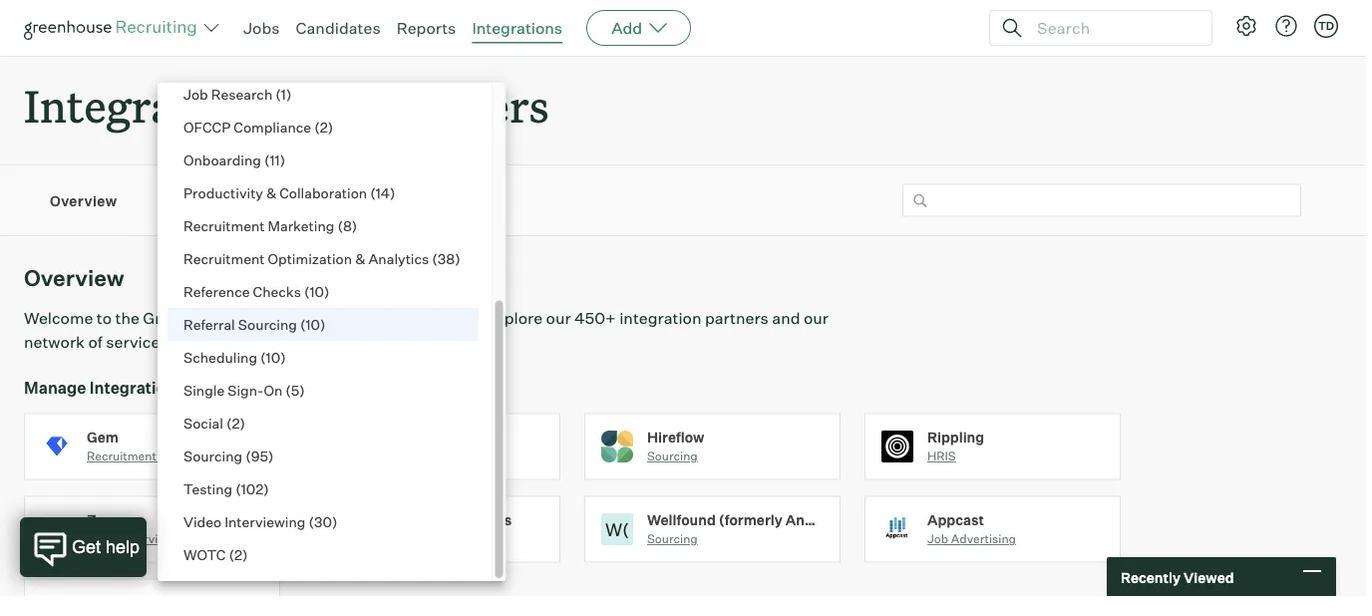 Task type: locate. For each thing, give the bounding box(es) containing it.
our
[[546, 308, 571, 328], [804, 308, 829, 328]]

recruitment for recruitment marketing ( 8 )
[[184, 217, 265, 234]]

welcome to the greenhouse partnerships page where you can explore our 450+ integration partners and our network of service partners. new partners are just a click away.
[[24, 308, 829, 352]]

( right the service
[[370, 184, 376, 202]]

appcast
[[928, 511, 985, 529]]

1 horizontal spatial our
[[804, 308, 829, 328]]

advertising
[[952, 532, 1017, 547]]

job
[[184, 85, 208, 103], [928, 532, 949, 547]]

( right checks
[[304, 283, 310, 300]]

wotc
[[184, 546, 226, 564]]

) down video interviewing ( 30 )
[[242, 546, 248, 564]]

( right wotc
[[229, 546, 234, 564]]

interviewing inside menu
[[225, 513, 306, 531]]

marketing down social
[[159, 449, 216, 464]]

integrations down onboarding
[[157, 192, 242, 209]]

10 for referral sourcing ( 10 )
[[306, 316, 320, 333]]

0 vertical spatial integrations link
[[472, 18, 563, 38]]

where
[[377, 308, 423, 328]]

sourcing down wellfound
[[647, 532, 698, 547]]

) right analytics
[[455, 250, 461, 267]]

configure image
[[1235, 14, 1259, 38]]

10 for reference checks ( 10 )
[[310, 283, 324, 300]]

)
[[286, 85, 292, 103], [328, 118, 333, 136], [280, 151, 286, 169], [390, 184, 396, 202], [352, 217, 357, 234], [455, 250, 461, 267], [324, 283, 330, 300], [320, 316, 326, 333], [281, 349, 286, 366], [300, 382, 305, 399], [240, 415, 245, 432], [268, 447, 274, 465], [264, 480, 269, 498], [332, 513, 338, 531], [242, 546, 248, 564]]

onboarding
[[184, 151, 261, 169]]

1 horizontal spatial marketing
[[268, 217, 335, 234]]

the
[[115, 308, 140, 328]]

0 horizontal spatial interviewing
[[122, 532, 191, 547]]

30
[[314, 513, 332, 531]]

interviewing down the zoom
[[122, 532, 191, 547]]

2 right compliance
[[320, 118, 328, 136]]

( right "on" at the bottom left of the page
[[286, 382, 291, 399]]

0 vertical spatial overview
[[50, 192, 117, 209]]

0 vertical spatial &
[[266, 184, 277, 202]]

recruitment
[[184, 217, 265, 234], [184, 250, 265, 267], [87, 449, 156, 464]]

video interviewing ( 30 )
[[184, 513, 338, 531]]

1 horizontal spatial job
[[928, 532, 949, 547]]

social ( 2 )
[[184, 415, 245, 432]]

( right compliance
[[314, 118, 320, 136]]

) right compliance
[[328, 118, 333, 136]]

and
[[286, 76, 362, 135], [773, 308, 801, 328]]

1 horizontal spatial interviewing
[[225, 513, 306, 531]]

single
[[184, 382, 225, 399]]

jobs link
[[243, 18, 280, 38]]

0 horizontal spatial our
[[546, 308, 571, 328]]

compliance
[[234, 118, 311, 136]]

2 for wotc ( 2 )
[[234, 546, 242, 564]]

& left analytics
[[355, 250, 365, 267]]

integrations
[[429, 511, 512, 529]]

partners down the reports link
[[372, 76, 549, 135]]

interviewing
[[225, 513, 306, 531], [122, 532, 191, 547]]

marketing
[[268, 217, 335, 234], [159, 449, 216, 464]]

95
[[251, 447, 268, 465]]

10 up "on" at the bottom left of the page
[[266, 349, 281, 366]]

integrations link down onboarding
[[157, 191, 242, 210]]

1 vertical spatial interviewing
[[122, 532, 191, 547]]

hireflow
[[647, 429, 705, 446]]

partners down partnerships
[[272, 332, 336, 352]]

video down the zoom
[[87, 532, 119, 547]]

recruitment down "productivity"
[[184, 217, 265, 234]]

0 vertical spatial recruitment
[[184, 217, 265, 234]]

integrations down greenhouse recruiting image
[[24, 76, 276, 135]]

integrations right the reports link
[[472, 18, 563, 38]]

partners
[[372, 76, 549, 135], [357, 192, 417, 209]]

1 vertical spatial 10
[[306, 316, 320, 333]]

wellfound
[[647, 511, 716, 529]]

0 horizontal spatial integrations link
[[157, 191, 242, 210]]

0 vertical spatial interviewing
[[225, 513, 306, 531]]

page
[[336, 308, 374, 328]]

hireflow sourcing
[[647, 429, 705, 464]]

1 vertical spatial 2
[[232, 415, 240, 432]]

single sign-on ( 5 )
[[184, 382, 305, 399]]

integrations and partners
[[24, 76, 549, 135]]

appcast job advertising
[[928, 511, 1017, 547]]

greenhouse recruiting image
[[24, 16, 204, 40]]

10
[[310, 283, 324, 300], [306, 316, 320, 333], [266, 349, 281, 366]]

sign-
[[228, 382, 264, 399]]

&
[[266, 184, 277, 202], [355, 250, 365, 267]]

10 down 'recruitment optimization & analytics ( 38 )'
[[310, 283, 324, 300]]

1 horizontal spatial integrations link
[[472, 18, 563, 38]]

0 horizontal spatial video
[[87, 532, 119, 547]]

0 horizontal spatial marketing
[[159, 449, 216, 464]]

partners.
[[163, 332, 232, 352]]

angellist
[[786, 511, 852, 529]]

0 vertical spatial video
[[184, 513, 222, 531]]

recruitment up reference
[[184, 250, 265, 267]]

& up recruitment marketing ( 8 ) on the left of page
[[266, 184, 277, 202]]

) down service partners
[[352, 217, 357, 234]]

0 vertical spatial partners
[[705, 308, 769, 328]]

( down checks
[[300, 316, 306, 333]]

jobs
[[243, 18, 280, 38]]

menu
[[158, 0, 493, 582]]

( down compliance
[[264, 151, 270, 169]]

marketing inside menu
[[268, 217, 335, 234]]

102
[[241, 480, 264, 498]]

1 horizontal spatial video
[[184, 513, 222, 531]]

interviewing down 102
[[225, 513, 306, 531]]

10 left page
[[306, 316, 320, 333]]

0 vertical spatial job
[[184, 85, 208, 103]]

) up testing ( 102 )
[[268, 447, 274, 465]]

) up compliance
[[286, 85, 292, 103]]

2
[[320, 118, 328, 136], [232, 415, 240, 432], [234, 546, 242, 564]]

sourcing down hireflow
[[647, 449, 698, 464]]

0 vertical spatial partners
[[372, 76, 549, 135]]

recruitment down gem
[[87, 449, 156, 464]]

0 horizontal spatial &
[[266, 184, 277, 202]]

marketing up optimization
[[268, 217, 335, 234]]

2 vertical spatial recruitment
[[87, 449, 156, 464]]

add
[[612, 18, 643, 38]]

) up video interviewing ( 30 )
[[264, 480, 269, 498]]

1 vertical spatial job
[[928, 532, 949, 547]]

integration
[[620, 308, 702, 328]]

1 vertical spatial recruitment
[[184, 250, 265, 267]]

partners right 'integration'
[[705, 308, 769, 328]]

integrations link
[[472, 18, 563, 38], [157, 191, 242, 210]]

sourcing inside hireflow sourcing
[[647, 449, 698, 464]]

(formerly
[[719, 511, 783, 529]]

1 vertical spatial partners
[[272, 332, 336, 352]]

of
[[88, 332, 103, 352]]

job down appcast
[[928, 532, 949, 547]]

1 vertical spatial video
[[87, 532, 119, 547]]

partners
[[705, 308, 769, 328], [272, 332, 336, 352]]

greenhouse
[[143, 308, 234, 328]]

testing
[[184, 480, 233, 498]]

None text field
[[903, 184, 1302, 217]]

( right social
[[226, 415, 232, 432]]

reports
[[397, 18, 456, 38]]

sourcing down checks
[[238, 316, 297, 333]]

sourcing down social ( 2 )
[[184, 447, 243, 465]]

marketing inside gem recruitment marketing
[[159, 449, 216, 464]]

1 vertical spatial and
[[773, 308, 801, 328]]

0 vertical spatial 10
[[310, 283, 324, 300]]

2 right social
[[232, 415, 240, 432]]

1 vertical spatial marketing
[[159, 449, 216, 464]]

2 our from the left
[[804, 308, 829, 328]]

service
[[302, 192, 354, 209]]

integrations down the service
[[90, 378, 184, 398]]

talent)
[[854, 511, 903, 529]]

video up wotc
[[184, 513, 222, 531]]

partnerships
[[237, 308, 333, 328]]

linkedin integrations
[[367, 511, 512, 529]]

integrations link right the reports link
[[472, 18, 563, 38]]

0 vertical spatial marketing
[[268, 217, 335, 234]]

2 right wotc
[[234, 546, 242, 564]]

checks
[[253, 283, 301, 300]]

can
[[457, 308, 484, 328]]

) up productivity & collaboration ( 14 )
[[280, 151, 286, 169]]

integrations
[[472, 18, 563, 38], [24, 76, 276, 135], [157, 192, 242, 209], [90, 378, 184, 398]]

job up ofccp
[[184, 85, 208, 103]]

) down single sign-on ( 5 )
[[240, 415, 245, 432]]

1 horizontal spatial &
[[355, 250, 365, 267]]

recruitment for recruitment optimization & analytics ( 38 )
[[184, 250, 265, 267]]

reference checks ( 10 )
[[184, 283, 330, 300]]

1 horizontal spatial and
[[773, 308, 801, 328]]

0 horizontal spatial job
[[184, 85, 208, 103]]

1 vertical spatial overview
[[24, 265, 124, 292]]

0 horizontal spatial partners
[[272, 332, 336, 352]]

ofccp compliance ( 2 )
[[184, 118, 333, 136]]

1 horizontal spatial partners
[[705, 308, 769, 328]]

job inside the appcast job advertising
[[928, 532, 949, 547]]

menu containing job research
[[158, 0, 493, 582]]

sourcing inside wellfound (formerly angellist talent) sourcing
[[647, 532, 698, 547]]

1 our from the left
[[546, 308, 571, 328]]

2 vertical spatial 2
[[234, 546, 242, 564]]

new
[[236, 332, 269, 352]]

( up 102
[[246, 447, 251, 465]]

productivity
[[184, 184, 263, 202]]

add button
[[587, 10, 692, 46]]

partners up analytics
[[357, 192, 417, 209]]

video inside menu
[[184, 513, 222, 531]]

0 horizontal spatial and
[[286, 76, 362, 135]]

overview
[[50, 192, 117, 209], [24, 265, 124, 292]]

sourcing
[[238, 316, 297, 333], [184, 447, 243, 465], [647, 449, 698, 464], [647, 532, 698, 547]]



Task type: describe. For each thing, give the bounding box(es) containing it.
research
[[211, 85, 273, 103]]

14
[[376, 184, 390, 202]]

recruitment optimization & analytics ( 38 )
[[184, 250, 461, 267]]

) down 'recruitment optimization & analytics ( 38 )'
[[324, 283, 330, 300]]

2 for social ( 2 )
[[232, 415, 240, 432]]

scheduling ( 10 )
[[184, 349, 286, 366]]

1 vertical spatial &
[[355, 250, 365, 267]]

rippling hris
[[928, 429, 985, 464]]

testing ( 102 )
[[184, 480, 269, 498]]

and inside welcome to the greenhouse partnerships page where you can explore our 450+ integration partners and our network of service partners. new partners are just a click away.
[[773, 308, 801, 328]]

scheduling
[[184, 349, 257, 366]]

service partners link
[[302, 191, 417, 210]]

to
[[97, 308, 112, 328]]

recently
[[1121, 569, 1181, 586]]

optimization
[[268, 250, 352, 267]]

interviewing inside zoom video interviewing
[[122, 532, 191, 547]]

candidates link
[[296, 18, 381, 38]]

hris
[[928, 449, 956, 464]]

job research ( 1 )
[[184, 85, 292, 103]]

are
[[339, 332, 363, 352]]

analytics
[[369, 250, 429, 267]]

td button
[[1311, 10, 1343, 42]]

reports link
[[397, 18, 456, 38]]

overview link
[[50, 191, 117, 210]]

rippling
[[928, 429, 985, 446]]

1
[[281, 85, 286, 103]]

collaboration
[[280, 184, 367, 202]]

td button
[[1315, 14, 1339, 38]]

38
[[438, 250, 455, 267]]

wotc ( 2 )
[[184, 546, 248, 564]]

) right "on" at the bottom left of the page
[[300, 382, 305, 399]]

zoom
[[87, 511, 126, 529]]

linkedin
[[367, 511, 426, 529]]

zoom video interviewing
[[87, 511, 191, 547]]

) up "on" at the bottom left of the page
[[281, 349, 286, 366]]

click
[[410, 332, 445, 352]]

sourcing ( 95 )
[[184, 447, 274, 465]]

) left linkedin
[[332, 513, 338, 531]]

) left page
[[320, 316, 326, 333]]

social
[[184, 415, 223, 432]]

you
[[426, 308, 453, 328]]

ofccp
[[184, 118, 231, 136]]

welcome
[[24, 308, 93, 328]]

service partners
[[302, 192, 417, 209]]

w(
[[606, 519, 630, 541]]

linkedin integrations link
[[304, 497, 585, 579]]

gem
[[87, 429, 119, 446]]

network
[[24, 332, 85, 352]]

Search text field
[[1033, 13, 1194, 42]]

gem recruitment marketing
[[87, 429, 216, 464]]

reference
[[184, 283, 250, 300]]

td
[[1319, 19, 1335, 32]]

1 vertical spatial integrations link
[[157, 191, 242, 210]]

11
[[270, 151, 280, 169]]

job inside menu
[[184, 85, 208, 103]]

referral
[[184, 316, 235, 333]]

video inside zoom video interviewing
[[87, 532, 119, 547]]

( left linkedin
[[309, 513, 314, 531]]

viewed
[[1184, 569, 1235, 586]]

( up compliance
[[276, 85, 281, 103]]

onboarding ( 11 )
[[184, 151, 286, 169]]

explore
[[487, 308, 543, 328]]

recently viewed
[[1121, 569, 1235, 586]]

just
[[367, 332, 395, 352]]

on
[[264, 382, 283, 399]]

( down the service
[[338, 217, 343, 234]]

450+
[[575, 308, 616, 328]]

( right testing in the left of the page
[[236, 480, 241, 498]]

a
[[398, 332, 407, 352]]

recruitment marketing ( 8 )
[[184, 217, 357, 234]]

referral sourcing ( 10 )
[[184, 316, 326, 333]]

service
[[106, 332, 160, 352]]

1 vertical spatial partners
[[357, 192, 417, 209]]

away.
[[448, 332, 491, 352]]

wellfound (formerly angellist talent) sourcing
[[647, 511, 903, 547]]

manage
[[24, 378, 86, 398]]

( right analytics
[[432, 250, 438, 267]]

productivity & collaboration ( 14 )
[[184, 184, 396, 202]]

8
[[343, 217, 352, 234]]

2 vertical spatial 10
[[266, 349, 281, 366]]

candidates
[[296, 18, 381, 38]]

) right the service
[[390, 184, 396, 202]]

0 vertical spatial and
[[286, 76, 362, 135]]

( down referral sourcing ( 10 )
[[260, 349, 266, 366]]

manage integrations
[[24, 378, 184, 398]]

5
[[291, 382, 300, 399]]

recruitment inside gem recruitment marketing
[[87, 449, 156, 464]]

0 vertical spatial 2
[[320, 118, 328, 136]]



Task type: vqa. For each thing, say whether or not it's contained in the screenshot.
menu containing Job Research
yes



